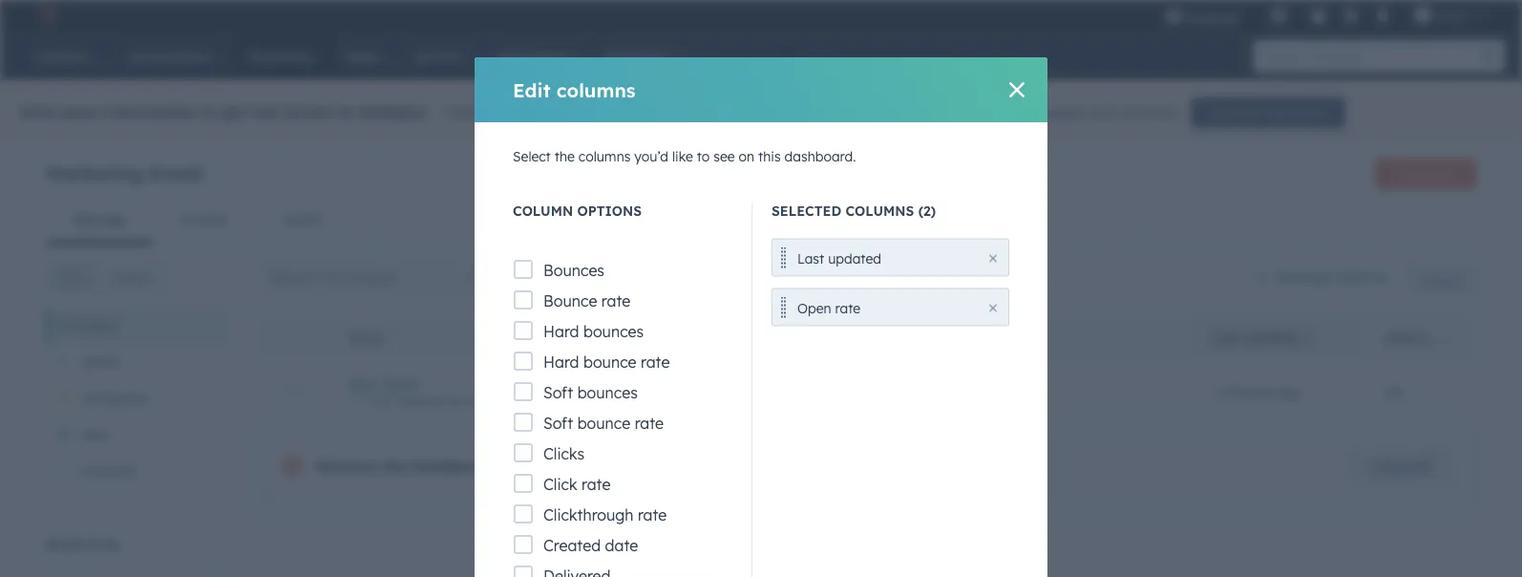 Task type: vqa. For each thing, say whether or not it's contained in the screenshot.
and
yes



Task type: describe. For each thing, give the bounding box(es) containing it.
notifications image
[[1375, 9, 1392, 26]]

upgrade inside upgrade link
[[1374, 458, 1432, 474]]

bounce for soft
[[578, 413, 631, 432]]

column
[[513, 203, 573, 219]]

hard for hard bounce rate
[[544, 352, 579, 371]]

open rate inside button
[[1385, 332, 1451, 346]]

clickthrough
[[544, 505, 634, 524]]

features
[[446, 104, 501, 121]]

hubspot link
[[23, 4, 72, 27]]

bob
[[643, 393, 665, 408]]

drafts button
[[46, 344, 229, 380]]

archived
[[81, 462, 136, 479]]

0 vertical spatial hubspot
[[359, 102, 427, 122]]

draft | regular email
[[367, 393, 478, 408]]

—
[[490, 393, 500, 408]]

column options
[[513, 203, 642, 219]]

emails,
[[577, 104, 621, 121]]

analyze
[[180, 211, 228, 228]]

help image
[[1311, 9, 1328, 26]]

to inside edit columns dialog
[[697, 148, 710, 165]]

scheduled
[[81, 390, 147, 407]]

minutes
[[1224, 384, 1273, 401]]

more for give more information
[[1236, 106, 1263, 120]]

create email
[[1392, 167, 1461, 181]]

soft for soft bounces
[[544, 383, 573, 402]]

marketplaces image
[[1271, 9, 1288, 26]]

all emails button
[[46, 308, 229, 344]]

on
[[739, 148, 755, 165]]

0 horizontal spatial to
[[202, 102, 218, 122]]

last updated button
[[1190, 316, 1362, 358]]

apple
[[1436, 7, 1469, 23]]

manage for manage
[[73, 211, 126, 228]]

regular
[[404, 393, 446, 408]]

edit columns dialog
[[475, 57, 1048, 577]]

press to sort. image for open rate
[[1446, 331, 1453, 344]]

unavailable
[[807, 104, 879, 121]]

be
[[787, 104, 803, 121]]

scheduled button
[[46, 380, 229, 417]]

close image for last updated
[[990, 255, 997, 262]]

analyze button
[[153, 197, 255, 243]]

like inside edit columns dialog
[[673, 148, 693, 165]]

columns for selected columns (2)
[[846, 203, 915, 219]]

folders
[[113, 270, 152, 284]]

create email button
[[1376, 159, 1477, 189]]

clickthrough rate
[[544, 505, 667, 524]]

export button
[[1409, 266, 1477, 296]]

give more information link
[[1192, 97, 1346, 128]]

unlock
[[676, 458, 719, 475]]

premium
[[722, 458, 779, 475]]

bounces
[[544, 260, 605, 279]]

columns down the emails,
[[579, 148, 631, 165]]

Folders button
[[97, 262, 168, 292]]

drafts
[[81, 353, 121, 370]]

10/25/2023
[[562, 393, 624, 408]]

group containing list
[[46, 262, 168, 292]]

notifications button
[[1367, 0, 1400, 31]]

export
[[1425, 274, 1461, 288]]

will
[[764, 104, 784, 121]]

marketing email
[[46, 161, 204, 185]]

ago
[[1277, 384, 1302, 401]]

help button
[[1303, 0, 1336, 31]]

updated inside button
[[1245, 332, 1300, 346]]

us
[[959, 104, 974, 121]]

forms,
[[625, 104, 665, 121]]

give for give more information to get full access to hubspot
[[20, 102, 55, 122]]

email type:
[[523, 268, 592, 285]]

by
[[627, 393, 640, 408]]

email for email type:
[[523, 268, 558, 285]]

new email link
[[349, 375, 1167, 392]]

access
[[283, 102, 334, 122]]

soft bounce rate
[[544, 413, 664, 432]]

hubspot image
[[34, 4, 57, 27]]

date
[[605, 535, 638, 555]]

give more information
[[1208, 106, 1330, 120]]

all inside popup button
[[606, 268, 623, 285]]

manage for manage columns
[[1276, 268, 1330, 285]]

2 vertical spatial email
[[449, 393, 478, 408]]

features
[[782, 458, 834, 475]]

all emails inside all emails popup button
[[606, 268, 671, 285]]

manage columns button
[[1256, 266, 1390, 290]]

email inside banner
[[150, 161, 204, 185]]

columns for edit columns
[[557, 78, 636, 102]]

last updated inside last updated button
[[1213, 332, 1300, 346]]

emails inside button
[[76, 317, 117, 334]]

bounces for hard bounces
[[584, 321, 644, 341]]

hard for hard bounces
[[544, 321, 579, 341]]

logo
[[484, 457, 518, 476]]

business.
[[1123, 104, 1180, 121]]

7 minutes ago
[[1213, 384, 1302, 401]]

clicks
[[544, 444, 585, 463]]

created
[[544, 535, 601, 555]]

list
[[62, 270, 81, 284]]

press to sort. element for open rate
[[1446, 331, 1453, 347]]

close image for open rate
[[990, 304, 997, 312]]

List button
[[46, 262, 98, 292]]

the for remove
[[382, 457, 407, 476]]

open rate button
[[1362, 316, 1477, 358]]

last inside edit columns dialog
[[798, 250, 825, 267]]

descending sort. press to sort ascending. image
[[1306, 331, 1314, 344]]

about
[[1050, 104, 1088, 121]]

builder
[[668, 393, 706, 408]]

see
[[714, 148, 735, 165]]

navigation containing manage
[[46, 197, 1477, 244]]

sent button
[[46, 417, 229, 453]]

— updated 10/25/2023 by bob builder
[[487, 393, 706, 408]]

apple button
[[1403, 0, 1498, 31]]

information for give more information
[[1267, 106, 1330, 120]]

search image
[[1483, 50, 1496, 63]]

email for new email
[[382, 375, 419, 392]]

ctas
[[668, 104, 700, 121]]

with
[[838, 458, 865, 475]]

click
[[544, 474, 578, 493]]

remove the hubspot logo from your emails.
[[315, 457, 661, 476]]

bounce for hard
[[584, 352, 637, 371]]

edit columns
[[513, 78, 636, 102]]

menu containing apple
[[1152, 0, 1500, 31]]

open inside edit columns dialog
[[798, 300, 832, 316]]



Task type: locate. For each thing, give the bounding box(es) containing it.
press to sort. image for title
[[388, 331, 395, 344]]

2 horizontal spatial to
[[697, 148, 710, 165]]

Search for emails search field
[[260, 258, 503, 296]]

menu item
[[1253, 0, 1257, 31]]

0 horizontal spatial all
[[57, 317, 72, 334]]

press to sort. element inside open rate button
[[1446, 331, 1453, 347]]

2 soft from the top
[[544, 413, 573, 432]]

email up analyze
[[150, 161, 204, 185]]

you'd
[[635, 148, 669, 165]]

bob builder image
[[1415, 7, 1432, 24]]

all
[[606, 268, 623, 285], [57, 317, 72, 334]]

new email
[[349, 375, 419, 392]]

all emails up "bounce rate" at the left of page
[[606, 268, 671, 285]]

0 horizontal spatial give
[[20, 102, 55, 122]]

0 vertical spatial all
[[606, 268, 623, 285]]

press to sort. element
[[388, 331, 395, 347], [1446, 331, 1453, 347]]

1 vertical spatial like
[[673, 148, 693, 165]]

email left type: in the left top of the page
[[523, 268, 558, 285]]

0 horizontal spatial open
[[798, 300, 832, 316]]

2 press to sort. element from the left
[[1446, 331, 1453, 347]]

manage columns
[[1276, 268, 1390, 285]]

the for select
[[555, 148, 575, 165]]

rate
[[602, 291, 631, 310], [836, 300, 861, 316], [1421, 332, 1451, 346], [641, 352, 670, 371], [635, 413, 664, 432], [582, 474, 611, 493], [638, 505, 667, 524]]

updated
[[511, 393, 559, 408]]

health
[[282, 211, 323, 228]]

last inside last updated button
[[1213, 332, 1242, 346]]

give more information to get full access to hubspot
[[20, 102, 427, 122]]

select the columns you'd like to see on this dashboard.
[[513, 148, 856, 165]]

1 horizontal spatial last updated
[[1213, 332, 1300, 346]]

emails up drafts
[[76, 317, 117, 334]]

settings image
[[1343, 8, 1360, 25]]

1 vertical spatial last updated
[[1213, 332, 1300, 346]]

0 horizontal spatial upgrade
[[1186, 9, 1240, 25]]

manage up descending sort. press to sort ascending. 'image'
[[1276, 268, 1330, 285]]

0 horizontal spatial open rate
[[798, 300, 861, 316]]

0 vertical spatial upgrade
[[1186, 9, 1240, 25]]

group
[[46, 262, 168, 292]]

all down list
[[57, 317, 72, 334]]

marketplaces button
[[1259, 0, 1299, 31]]

email for email tools
[[46, 536, 84, 553]]

last down selected
[[798, 250, 825, 267]]

bounces up hard bounce rate
[[584, 321, 644, 341]]

give inside give more information link
[[1208, 106, 1232, 120]]

press to sort. image down 'export' on the right top
[[1446, 331, 1453, 344]]

columns left 'export' on the right top
[[1334, 268, 1390, 285]]

information for give more information to get full access to hubspot
[[105, 102, 197, 122]]

menu
[[1152, 0, 1500, 31]]

descending sort. press to sort ascending. element
[[1306, 331, 1314, 347]]

0 horizontal spatial like
[[504, 104, 525, 121]]

1 vertical spatial upgrade
[[1374, 458, 1432, 474]]

email up "|"
[[382, 375, 419, 392]]

0 vertical spatial email
[[1431, 167, 1461, 181]]

like
[[504, 104, 525, 121], [673, 148, 693, 165]]

close image
[[1010, 82, 1025, 97], [990, 255, 997, 262], [990, 304, 997, 312]]

updated inside edit columns dialog
[[828, 250, 882, 267]]

1 vertical spatial last
[[1213, 332, 1242, 346]]

1 vertical spatial open
[[1385, 332, 1418, 346]]

press to sort. element right title
[[388, 331, 395, 347]]

email tools
[[46, 536, 120, 553]]

archived button
[[46, 453, 229, 489]]

press to sort. image
[[388, 331, 395, 344], [1446, 331, 1453, 344]]

0 vertical spatial close image
[[1010, 82, 1025, 97]]

1 vertical spatial open rate
[[1385, 332, 1451, 346]]

0 horizontal spatial all emails
[[57, 317, 117, 334]]

0 vertical spatial hard
[[544, 321, 579, 341]]

bounces for soft bounces
[[578, 383, 638, 402]]

soft for soft bounce rate
[[544, 413, 573, 432]]

more for give more information to get full access to hubspot
[[60, 102, 100, 122]]

2 horizontal spatial more
[[1236, 106, 1263, 120]]

soft up clicks
[[544, 413, 573, 432]]

updated down selected columns (2)
[[828, 250, 882, 267]]

0%
[[1385, 384, 1404, 401]]

dashboard.
[[785, 148, 856, 165]]

until
[[883, 104, 910, 121]]

know
[[977, 104, 1010, 121]]

0 vertical spatial last updated
[[798, 250, 882, 267]]

upgrade right upgrade icon
[[1186, 9, 1240, 25]]

information down search hubspot search box
[[1267, 106, 1330, 120]]

your right about
[[1092, 104, 1120, 121]]

1 vertical spatial email
[[382, 375, 419, 392]]

1 horizontal spatial information
[[1267, 106, 1330, 120]]

the inside edit columns dialog
[[555, 148, 575, 165]]

information up marketing email
[[105, 102, 197, 122]]

all emails inside all emails button
[[57, 317, 117, 334]]

hard down bounce
[[544, 321, 579, 341]]

1 vertical spatial soft
[[544, 413, 573, 432]]

press to sort. image right title
[[388, 331, 395, 344]]

1 vertical spatial bounces
[[578, 383, 638, 402]]

1 press to sort. image from the left
[[388, 331, 395, 344]]

bounce
[[544, 291, 597, 310]]

2 hard from the top
[[544, 352, 579, 371]]

1 horizontal spatial your
[[1092, 104, 1120, 121]]

1 horizontal spatial all emails
[[606, 268, 671, 285]]

more
[[60, 102, 100, 122], [1014, 104, 1047, 121], [1236, 106, 1263, 120]]

rate inside button
[[1421, 332, 1451, 346]]

1 horizontal spatial more
[[1014, 104, 1047, 121]]

1 vertical spatial your
[[565, 457, 601, 476]]

1 vertical spatial manage
[[1276, 268, 1330, 285]]

create
[[1392, 167, 1428, 181]]

tools
[[88, 536, 120, 553]]

0 vertical spatial bounces
[[584, 321, 644, 341]]

you
[[913, 104, 937, 121]]

0 vertical spatial updated
[[828, 250, 882, 267]]

0 vertical spatial open rate
[[798, 300, 861, 316]]

full
[[253, 102, 278, 122]]

emails
[[627, 268, 671, 285], [76, 317, 117, 334]]

soft
[[544, 383, 573, 402], [544, 413, 573, 432]]

0 horizontal spatial emails
[[76, 317, 117, 334]]

open rate inside edit columns dialog
[[798, 300, 861, 316]]

like down edit
[[504, 104, 525, 121]]

upgrade image
[[1165, 9, 1183, 26]]

updated
[[828, 250, 882, 267], [1245, 332, 1300, 346]]

last
[[798, 250, 825, 267], [1213, 332, 1242, 346]]

hubspot left "features"
[[359, 102, 427, 122]]

0 vertical spatial emails
[[627, 268, 671, 285]]

1 horizontal spatial email
[[449, 393, 478, 408]]

0 horizontal spatial more
[[60, 102, 100, 122]]

1 horizontal spatial email
[[150, 161, 204, 185]]

last updated down selected columns (2)
[[798, 250, 882, 267]]

hard
[[544, 321, 579, 341], [544, 352, 579, 371]]

remove
[[315, 457, 377, 476]]

0 vertical spatial soft
[[544, 383, 573, 402]]

1 vertical spatial all emails
[[57, 317, 117, 334]]

1 horizontal spatial last
[[1213, 332, 1242, 346]]

give right business. at the top of page
[[1208, 106, 1232, 120]]

like right you'd
[[673, 148, 693, 165]]

2 vertical spatial email
[[46, 536, 84, 553]]

0 vertical spatial manage
[[73, 211, 126, 228]]

press to sort. element inside title button
[[388, 331, 395, 347]]

0 horizontal spatial the
[[382, 457, 407, 476]]

1 horizontal spatial press to sort. element
[[1446, 331, 1453, 347]]

draft
[[367, 393, 395, 408]]

email inside button
[[1431, 167, 1461, 181]]

0 vertical spatial last
[[798, 250, 825, 267]]

last updated up the '7 minutes ago'
[[1213, 332, 1300, 346]]

all inside button
[[57, 317, 72, 334]]

email right create
[[1431, 167, 1461, 181]]

1 vertical spatial hard
[[544, 352, 579, 371]]

1 horizontal spatial updated
[[1245, 332, 1300, 346]]

0 vertical spatial the
[[555, 148, 575, 165]]

upgrade
[[1186, 9, 1240, 25], [1374, 458, 1432, 474]]

hubspot left logo
[[411, 457, 479, 476]]

upgrade link
[[1351, 447, 1456, 485]]

1 vertical spatial close image
[[990, 255, 997, 262]]

hard bounces
[[544, 321, 644, 341]]

press to sort. element for title
[[388, 331, 395, 347]]

hard up the soft bounces
[[544, 352, 579, 371]]

hard bounce rate
[[544, 352, 670, 371]]

last updated inside edit columns dialog
[[798, 250, 882, 267]]

Search HubSpot search field
[[1254, 40, 1488, 73]]

0 horizontal spatial information
[[105, 102, 197, 122]]

bounce down — updated 10/25/2023 by bob builder at the bottom left of the page
[[578, 413, 631, 432]]

1 horizontal spatial emails
[[627, 268, 671, 285]]

open up new email link at the bottom of the page
[[798, 300, 832, 316]]

1 horizontal spatial upgrade
[[1374, 458, 1432, 474]]

1 horizontal spatial all
[[606, 268, 623, 285]]

0 vertical spatial all emails
[[606, 268, 671, 285]]

1 vertical spatial updated
[[1245, 332, 1300, 346]]

to right access
[[338, 102, 354, 122]]

your
[[1092, 104, 1120, 121], [565, 457, 601, 476]]

1 horizontal spatial press to sort. image
[[1446, 331, 1453, 344]]

|
[[398, 393, 401, 408]]

options
[[577, 203, 642, 219]]

0 horizontal spatial last
[[798, 250, 825, 267]]

1 horizontal spatial manage
[[1276, 268, 1330, 285]]

2 horizontal spatial email
[[523, 268, 558, 285]]

marketing email banner
[[46, 153, 1477, 197]]

columns for manage columns
[[1334, 268, 1390, 285]]

7
[[1213, 384, 1220, 401]]

0 vertical spatial open
[[798, 300, 832, 316]]

give for give more information
[[1208, 106, 1232, 120]]

click rate
[[544, 474, 611, 493]]

email left the —
[[449, 393, 478, 408]]

manage button
[[46, 197, 153, 243]]

last up 7
[[1213, 332, 1242, 346]]

1 horizontal spatial to
[[338, 102, 354, 122]]

1 vertical spatial email
[[523, 268, 558, 285]]

1 vertical spatial bounce
[[578, 413, 631, 432]]

all emails up drafts
[[57, 317, 117, 334]]

1 horizontal spatial open
[[1385, 332, 1418, 346]]

emails inside popup button
[[627, 268, 671, 285]]

email
[[1431, 167, 1461, 181], [382, 375, 419, 392], [449, 393, 478, 408]]

cms
[[731, 104, 760, 121]]

last updated
[[798, 250, 882, 267], [1213, 332, 1300, 346]]

columns
[[557, 78, 636, 102], [579, 148, 631, 165], [846, 203, 915, 219], [1334, 268, 1390, 285]]

to left 'see'
[[697, 148, 710, 165]]

get
[[223, 102, 248, 122]]

1 vertical spatial all
[[57, 317, 72, 334]]

1 press to sort. element from the left
[[388, 331, 395, 347]]

let
[[940, 104, 956, 121]]

columns left the (2)
[[846, 203, 915, 219]]

0 vertical spatial like
[[504, 104, 525, 121]]

columns up the emails,
[[557, 78, 636, 102]]

0 vertical spatial email
[[150, 161, 204, 185]]

0 vertical spatial bounce
[[584, 352, 637, 371]]

select
[[513, 148, 551, 165]]

all emails button
[[600, 258, 685, 296]]

your right from
[[565, 457, 601, 476]]

to left get
[[202, 102, 218, 122]]

settings link
[[1339, 5, 1363, 25]]

features like calling, emails, forms, ctas and cms will be unavailable until you let us know more about your business.
[[446, 104, 1180, 121]]

press to sort. image inside open rate button
[[1446, 331, 1453, 344]]

updated left "descending sort. press to sort ascending." element
[[1245, 332, 1300, 346]]

0 horizontal spatial email
[[46, 536, 84, 553]]

0 vertical spatial your
[[1092, 104, 1120, 121]]

information
[[105, 102, 197, 122], [1267, 106, 1330, 120]]

upgrade down '0%'
[[1374, 458, 1432, 474]]

1 horizontal spatial open rate
[[1385, 332, 1451, 346]]

0 horizontal spatial press to sort. element
[[388, 331, 395, 347]]

open up '0%'
[[1385, 332, 1418, 346]]

to
[[202, 102, 218, 122], [338, 102, 354, 122], [697, 148, 710, 165]]

selected columns (2)
[[772, 203, 936, 219]]

0 horizontal spatial updated
[[828, 250, 882, 267]]

bounce rate
[[544, 291, 631, 310]]

manage down the marketing
[[73, 211, 126, 228]]

all up "bounce rate" at the left of page
[[606, 268, 623, 285]]

marketing
[[46, 161, 144, 185]]

from
[[523, 457, 560, 476]]

press to sort. image inside title button
[[388, 331, 395, 344]]

and
[[703, 104, 728, 121]]

(2)
[[919, 203, 936, 219]]

0 horizontal spatial manage
[[73, 211, 126, 228]]

calling,
[[529, 104, 573, 121]]

2 press to sort. image from the left
[[1446, 331, 1453, 344]]

emails up "bounce rate" at the left of page
[[627, 268, 671, 285]]

created date
[[544, 535, 638, 555]]

columns inside manage columns button
[[1334, 268, 1390, 285]]

0 horizontal spatial press to sort. image
[[388, 331, 395, 344]]

bounces down hard bounce rate
[[578, 383, 638, 402]]

1 horizontal spatial the
[[555, 148, 575, 165]]

bounce
[[584, 352, 637, 371], [578, 413, 631, 432]]

the right 'select' at the top left
[[555, 148, 575, 165]]

navigation
[[46, 197, 1477, 244]]

1 soft from the top
[[544, 383, 573, 402]]

1 vertical spatial the
[[382, 457, 407, 476]]

0 horizontal spatial email
[[382, 375, 419, 392]]

upgrade inside menu
[[1186, 9, 1240, 25]]

2 vertical spatial close image
[[990, 304, 997, 312]]

1 horizontal spatial like
[[673, 148, 693, 165]]

new
[[349, 375, 378, 392]]

email for create email
[[1431, 167, 1461, 181]]

1 hard from the top
[[544, 321, 579, 341]]

1 horizontal spatial give
[[1208, 106, 1232, 120]]

unlock premium features with
[[676, 458, 865, 475]]

soft up "soft bounce rate"
[[544, 383, 573, 402]]

bounces
[[584, 321, 644, 341], [578, 383, 638, 402]]

press to sort. element down 'export' on the right top
[[1446, 331, 1453, 347]]

bounce down hard bounces
[[584, 352, 637, 371]]

2 horizontal spatial email
[[1431, 167, 1461, 181]]

open inside button
[[1385, 332, 1418, 346]]

give up the marketing
[[20, 102, 55, 122]]

1 vertical spatial emails
[[76, 317, 117, 334]]

the right 'remove' at the bottom of the page
[[382, 457, 407, 476]]

selected
[[772, 203, 842, 219]]

0 horizontal spatial last updated
[[798, 250, 882, 267]]

0 horizontal spatial your
[[565, 457, 601, 476]]

title
[[349, 332, 382, 346]]

title button
[[326, 316, 1190, 358]]

search button
[[1473, 40, 1506, 73]]

1 vertical spatial hubspot
[[411, 457, 479, 476]]

email left the tools
[[46, 536, 84, 553]]



